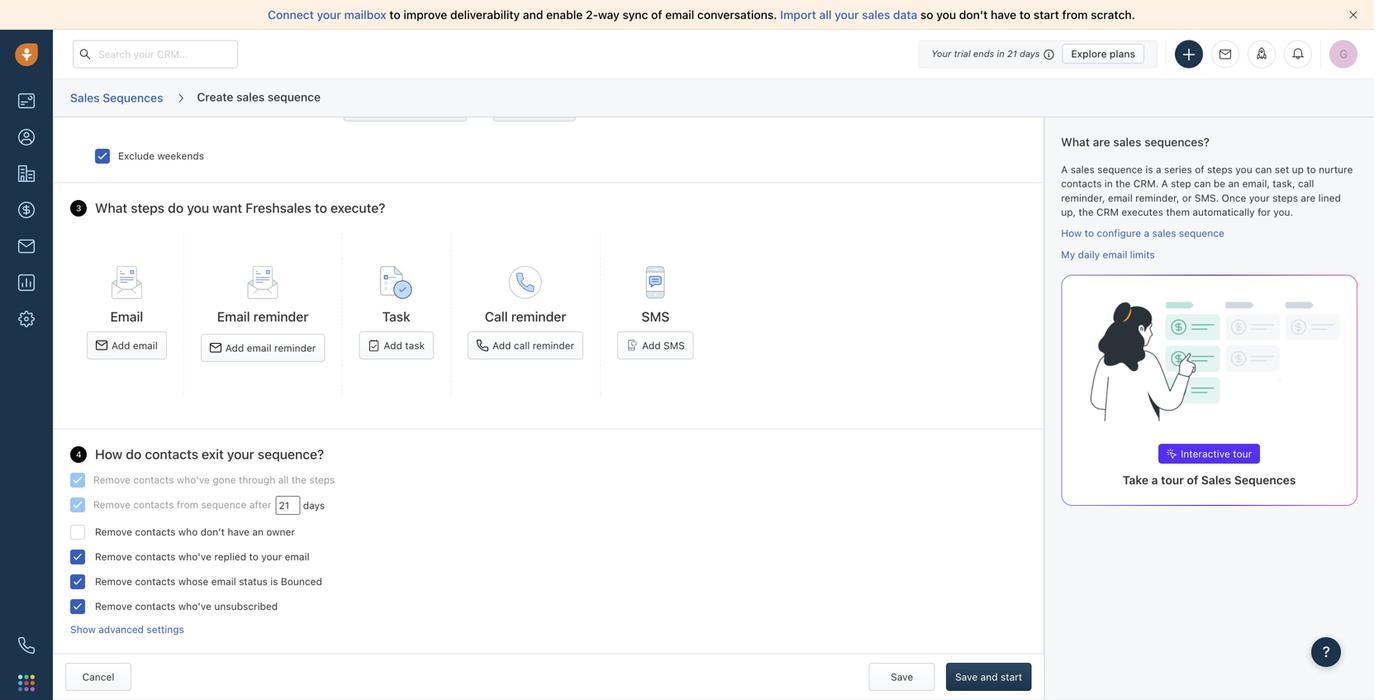 Task type: describe. For each thing, give the bounding box(es) containing it.
explore plans link
[[1062, 44, 1145, 64]]

cancel button
[[65, 663, 131, 691]]

don't
[[959, 8, 988, 21]]

freshsales
[[246, 200, 312, 216]]

status
[[239, 576, 268, 587]]

to left execute?
[[315, 200, 327, 216]]

is inside a sales sequence is a series of steps you can set up to nurture contacts in the crm. a step can be an email, task, call reminder, email reminder, or sms. once your steps are lined up, the crm executes them automatically for you.
[[1146, 164, 1154, 175]]

connect your mailbox link
[[268, 8, 390, 21]]

contacts for remove contacts who've gone through all the steps
[[133, 474, 174, 485]]

connect your mailbox to improve deliverability and enable 2-way sync of email conversations. import all your sales data so you don't have to start from scratch.
[[268, 8, 1136, 21]]

my
[[1061, 249, 1076, 260]]

what for what steps do you want freshsales to execute?
[[95, 200, 127, 216]]

phone element
[[10, 629, 43, 662]]

your right "import"
[[835, 8, 859, 21]]

sales sequences
[[70, 91, 163, 104]]

in inside a sales sequence is a series of steps you can set up to nurture contacts in the crm. a step can be an email, task, call reminder, email reminder, or sms. once your steps are lined up, the crm executes them automatically for you.
[[1105, 178, 1113, 189]]

create sales sequence
[[197, 90, 321, 104]]

ends
[[974, 48, 995, 59]]

add for sms
[[642, 340, 661, 351]]

add call reminder button
[[468, 331, 584, 359]]

enable
[[546, 8, 583, 21]]

how for how do contacts exit your sequence?
[[95, 446, 123, 462]]

remove for remove contacts who've gone through all the steps
[[93, 474, 131, 485]]

add for call reminder
[[493, 340, 511, 351]]

settings
[[147, 624, 184, 635]]

conversations.
[[698, 8, 777, 21]]

remove for remove contacts who've replied to your email
[[95, 551, 132, 562]]

sequence inside a sales sequence is a series of steps you can set up to nurture contacts in the crm. a step can be an email, task, call reminder, email reminder, or sms. once your steps are lined up, the crm executes them automatically for you.
[[1098, 164, 1143, 175]]

limits
[[1131, 249, 1155, 260]]

sequence down automatically
[[1179, 227, 1225, 239]]

for
[[1258, 206, 1271, 218]]

remove contacts who've replied to your email
[[95, 551, 310, 562]]

1 vertical spatial the
[[1079, 206, 1094, 218]]

sms inside button
[[664, 340, 685, 351]]

1 vertical spatial can
[[1194, 178, 1211, 189]]

add call reminder
[[493, 340, 575, 351]]

0 horizontal spatial in
[[997, 48, 1005, 59]]

a sales sequence is a series of steps you can set up to nurture contacts in the crm. a step can be an email, task, call reminder, email reminder, or sms. once your steps are lined up, the crm executes them automatically for you.
[[1061, 164, 1353, 218]]

what for what are sales sequences?
[[1061, 135, 1090, 149]]

what are sales sequences?
[[1061, 135, 1210, 149]]

sales sequences link
[[69, 85, 164, 111]]

remove contacts who've unsubscribed
[[95, 600, 278, 612]]

3
[[76, 203, 81, 213]]

be
[[1214, 178, 1226, 189]]

remove contacts who've gone through all the steps
[[93, 474, 335, 485]]

2 reminder, from the left
[[1136, 192, 1180, 204]]

0 vertical spatial of
[[651, 8, 662, 21]]

0 horizontal spatial do
[[126, 446, 142, 462]]

0 horizontal spatial from
[[177, 499, 198, 510]]

them
[[1166, 206, 1190, 218]]

save for save
[[891, 671, 914, 683]]

crm.
[[1134, 178, 1159, 189]]

your
[[932, 48, 952, 59]]

whose
[[178, 576, 209, 587]]

take
[[1123, 473, 1149, 487]]

call reminder
[[485, 309, 566, 325]]

data
[[893, 8, 918, 21]]

what steps do you want freshsales to execute?
[[95, 200, 385, 216]]

sequence right create
[[268, 90, 321, 104]]

1 horizontal spatial a
[[1162, 178, 1168, 189]]

weekends
[[157, 150, 204, 162]]

and inside "button"
[[981, 671, 998, 683]]

configure
[[1097, 227, 1141, 239]]

remove for remove contacts whose email status is bounced
[[95, 576, 132, 587]]

1 horizontal spatial do
[[168, 200, 184, 216]]

to right mailbox in the left of the page
[[390, 8, 401, 21]]

sequence down gone
[[201, 499, 247, 510]]

1 vertical spatial a
[[1144, 227, 1150, 239]]

email,
[[1243, 178, 1270, 189]]

0 vertical spatial have
[[991, 8, 1017, 21]]

remove for remove contacts who've unsubscribed
[[95, 600, 132, 612]]

sales up crm.
[[1114, 135, 1142, 149]]

save and start
[[956, 671, 1023, 683]]

import
[[780, 8, 817, 21]]

show
[[70, 624, 96, 635]]

to right replied at the left bottom of page
[[249, 551, 259, 562]]

0 horizontal spatial sales
[[70, 91, 100, 104]]

contacts for remove contacts who've replied to your email
[[135, 551, 176, 562]]

who've for unsubscribed
[[178, 600, 212, 612]]

interactive tour button
[[1159, 444, 1261, 464]]

your right exit
[[227, 446, 254, 462]]

improve
[[404, 8, 447, 21]]

to up daily
[[1085, 227, 1094, 239]]

0 horizontal spatial have
[[228, 526, 250, 538]]

show advanced settings link
[[70, 624, 184, 635]]

want
[[213, 200, 242, 216]]

create
[[197, 90, 233, 104]]

execute?
[[331, 200, 385, 216]]

call
[[485, 309, 508, 325]]

2-
[[586, 8, 598, 21]]

you inside a sales sequence is a series of steps you can set up to nurture contacts in the crm. a step can be an email, task, call reminder, email reminder, or sms. once your steps are lined up, the crm executes them automatically for you.
[[1236, 164, 1253, 175]]

0 horizontal spatial and
[[523, 8, 543, 21]]

email for email reminder
[[217, 309, 250, 325]]

explore plans
[[1071, 48, 1136, 60]]

2 horizontal spatial the
[[1116, 178, 1131, 189]]

email inside button
[[133, 340, 158, 351]]

bounced
[[281, 576, 322, 587]]

add for email reminder
[[225, 342, 244, 354]]

you.
[[1274, 206, 1294, 218]]

scratch.
[[1091, 8, 1136, 21]]

call inside a sales sequence is a series of steps you can set up to nurture contacts in the crm. a step can be an email, task, call reminder, email reminder, or sms. once your steps are lined up, the crm executes them automatically for you.
[[1298, 178, 1314, 189]]

lined
[[1319, 192, 1341, 204]]

email inside a sales sequence is a series of steps you can set up to nurture contacts in the crm. a step can be an email, task, call reminder, email reminder, or sms. once your steps are lined up, the crm executes them automatically for you.
[[1108, 192, 1133, 204]]

explore
[[1071, 48, 1107, 60]]

call inside button
[[514, 340, 530, 351]]

interactive tour
[[1181, 448, 1252, 459]]

executes
[[1122, 206, 1164, 218]]

send email image
[[1220, 49, 1232, 60]]

task,
[[1273, 178, 1296, 189]]

reminder up "add email reminder"
[[253, 309, 309, 325]]

remove contacts whose email status is bounced
[[95, 576, 322, 587]]

2 vertical spatial a
[[1152, 473, 1158, 487]]

1 vertical spatial tour
[[1161, 473, 1184, 487]]

or
[[1183, 192, 1192, 204]]

of inside a sales sequence is a series of steps you can set up to nurture contacts in the crm. a step can be an email, task, call reminder, email reminder, or sms. once your steps are lined up, the crm executes them automatically for you.
[[1195, 164, 1205, 175]]

contacts for remove contacts from sequence after
[[133, 499, 174, 510]]

your inside a sales sequence is a series of steps you can set up to nurture contacts in the crm. a step can be an email, task, call reminder, email reminder, or sms. once your steps are lined up, the crm executes them automatically for you.
[[1249, 192, 1270, 204]]

add sms
[[642, 340, 685, 351]]

sms.
[[1195, 192, 1219, 204]]

4
[[76, 450, 82, 459]]

cancel
[[82, 671, 114, 683]]

0 vertical spatial sequences
[[103, 91, 163, 104]]

0 horizontal spatial all
[[278, 474, 289, 485]]

exit
[[202, 446, 224, 462]]

add email
[[112, 340, 158, 351]]

1 horizontal spatial sequences
[[1235, 473, 1296, 487]]

1 horizontal spatial all
[[820, 8, 832, 21]]

deliverability
[[450, 8, 520, 21]]

contacts left exit
[[145, 446, 198, 462]]

sales inside a sales sequence is a series of steps you can set up to nurture contacts in the crm. a step can be an email, task, call reminder, email reminder, or sms. once your steps are lined up, the crm executes them automatically for you.
[[1071, 164, 1095, 175]]

email reminder
[[217, 309, 309, 325]]

unsubscribed
[[214, 600, 278, 612]]

save for save and start
[[956, 671, 978, 683]]

tour inside interactive tour button
[[1233, 448, 1252, 459]]

how to configure a sales sequence link
[[1061, 227, 1225, 239]]

my daily email limits link
[[1061, 249, 1155, 260]]

start inside "button"
[[1001, 671, 1023, 683]]

2 vertical spatial of
[[1187, 473, 1199, 487]]

0 vertical spatial sms
[[642, 309, 670, 325]]



Task type: vqa. For each thing, say whether or not it's contained in the screenshot.
Your trial ends in 21 days
yes



Task type: locate. For each thing, give the bounding box(es) containing it.
phone image
[[18, 637, 35, 654]]

who've for replied
[[178, 551, 212, 562]]

reminder, down crm.
[[1136, 192, 1180, 204]]

0 vertical spatial what
[[1061, 135, 1090, 149]]

call down call reminder
[[514, 340, 530, 351]]

sales left data at right top
[[862, 8, 890, 21]]

1 vertical spatial have
[[228, 526, 250, 538]]

steps up be
[[1208, 164, 1233, 175]]

contacts inside a sales sequence is a series of steps you can set up to nurture contacts in the crm. a step can be an email, task, call reminder, email reminder, or sms. once your steps are lined up, the crm executes them automatically for you.
[[1061, 178, 1102, 189]]

owner
[[266, 526, 295, 538]]

sequence?
[[258, 446, 324, 462]]

your down email, on the top of page
[[1249, 192, 1270, 204]]

1 horizontal spatial is
[[1146, 164, 1154, 175]]

0 horizontal spatial how
[[95, 446, 123, 462]]

contacts for remove contacts who've unsubscribed
[[135, 600, 176, 612]]

who've down remove contacts who don't have an owner at left bottom
[[178, 551, 212, 562]]

do
[[168, 200, 184, 216], [126, 446, 142, 462]]

tour
[[1233, 448, 1252, 459], [1161, 473, 1184, 487]]

0 vertical spatial and
[[523, 8, 543, 21]]

to right don't
[[1020, 8, 1031, 21]]

0 vertical spatial all
[[820, 8, 832, 21]]

0 horizontal spatial call
[[514, 340, 530, 351]]

reminder, up the up,
[[1061, 192, 1105, 204]]

who've
[[177, 474, 210, 485], [178, 551, 212, 562], [178, 600, 212, 612]]

add task button
[[359, 331, 434, 359]]

from
[[1063, 8, 1088, 21], [177, 499, 198, 510]]

you up email, on the top of page
[[1236, 164, 1253, 175]]

0 horizontal spatial an
[[252, 526, 264, 538]]

1 vertical spatial start
[[1001, 671, 1023, 683]]

1 vertical spatial who've
[[178, 551, 212, 562]]

the down sequence?
[[292, 474, 307, 485]]

1 horizontal spatial how
[[1061, 227, 1082, 239]]

advanced
[[99, 624, 144, 635]]

1 vertical spatial sales
[[1202, 473, 1232, 487]]

1 vertical spatial in
[[1105, 178, 1113, 189]]

0 horizontal spatial is
[[271, 576, 278, 587]]

how down the up,
[[1061, 227, 1082, 239]]

exclude
[[118, 150, 155, 162]]

1 horizontal spatial save
[[956, 671, 978, 683]]

to inside a sales sequence is a series of steps you can set up to nurture contacts in the crm. a step can be an email, task, call reminder, email reminder, or sms. once your steps are lined up, the crm executes them automatically for you.
[[1307, 164, 1316, 175]]

of right series
[[1195, 164, 1205, 175]]

have
[[991, 8, 1017, 21], [228, 526, 250, 538]]

sequences?
[[1145, 135, 1210, 149]]

automatically
[[1193, 206, 1255, 218]]

remove
[[93, 474, 131, 485], [93, 499, 131, 510], [95, 526, 132, 538], [95, 551, 132, 562], [95, 576, 132, 587], [95, 600, 132, 612]]

crm
[[1097, 206, 1119, 218]]

import all your sales data link
[[780, 8, 921, 21]]

days right 21 in the right of the page
[[1020, 48, 1040, 59]]

21
[[1008, 48, 1017, 59]]

sequences down interactive tour at the right of the page
[[1235, 473, 1296, 487]]

1 save from the left
[[891, 671, 914, 683]]

task
[[405, 340, 425, 351]]

email for email
[[110, 309, 143, 325]]

through
[[239, 474, 275, 485]]

1 horizontal spatial email
[[217, 309, 250, 325]]

an up "once"
[[1229, 178, 1240, 189]]

an inside a sales sequence is a series of steps you can set up to nurture contacts in the crm. a step can be an email, task, call reminder, email reminder, or sms. once your steps are lined up, the crm executes them automatically for you.
[[1229, 178, 1240, 189]]

save and start button
[[946, 663, 1032, 691]]

in up crm
[[1105, 178, 1113, 189]]

start
[[1034, 8, 1059, 21], [1001, 671, 1023, 683]]

2 email from the left
[[217, 309, 250, 325]]

0 vertical spatial can
[[1256, 164, 1272, 175]]

of right sync
[[651, 8, 662, 21]]

None text field
[[276, 496, 300, 515]]

1 horizontal spatial call
[[1298, 178, 1314, 189]]

0 vertical spatial start
[[1034, 8, 1059, 21]]

what right 3
[[95, 200, 127, 216]]

trial
[[954, 48, 971, 59]]

add for email
[[112, 340, 130, 351]]

you right so
[[937, 8, 956, 21]]

all right "import"
[[820, 8, 832, 21]]

the right the up,
[[1079, 206, 1094, 218]]

email up add email reminder 'button' at the left of page
[[217, 309, 250, 325]]

1 vertical spatial what
[[95, 200, 127, 216]]

exclude weekends
[[118, 150, 204, 162]]

contacts for remove contacts whose email status is bounced
[[135, 576, 176, 587]]

email up add email button
[[110, 309, 143, 325]]

contacts up remove contacts who don't have an owner at left bottom
[[133, 499, 174, 510]]

1 horizontal spatial the
[[1079, 206, 1094, 218]]

you left want
[[187, 200, 209, 216]]

1 vertical spatial a
[[1162, 178, 1168, 189]]

0 vertical spatial days
[[1020, 48, 1040, 59]]

steps down exclude
[[131, 200, 165, 216]]

0 horizontal spatial days
[[303, 500, 325, 511]]

freshworks switcher image
[[18, 675, 35, 691]]

1 horizontal spatial in
[[1105, 178, 1113, 189]]

gone
[[213, 474, 236, 485]]

add email button
[[87, 331, 167, 359]]

contacts left 'whose'
[[135, 576, 176, 587]]

is up crm.
[[1146, 164, 1154, 175]]

sequence up crm.
[[1098, 164, 1143, 175]]

0 vertical spatial how
[[1061, 227, 1082, 239]]

2 vertical spatial who've
[[178, 600, 212, 612]]

do right 4
[[126, 446, 142, 462]]

0 horizontal spatial a
[[1061, 164, 1068, 175]]

2 vertical spatial the
[[292, 474, 307, 485]]

0 horizontal spatial sequences
[[103, 91, 163, 104]]

after
[[249, 499, 271, 510]]

task
[[382, 309, 411, 325]]

0 vertical spatial an
[[1229, 178, 1240, 189]]

1 vertical spatial are
[[1301, 192, 1316, 204]]

1 horizontal spatial have
[[991, 8, 1017, 21]]

a up the limits
[[1144, 227, 1150, 239]]

reminder down call reminder
[[533, 340, 575, 351]]

1 horizontal spatial what
[[1061, 135, 1090, 149]]

add inside add task button
[[384, 340, 402, 351]]

tour right take at the bottom of page
[[1161, 473, 1184, 487]]

add inside add sms button
[[642, 340, 661, 351]]

1 vertical spatial sms
[[664, 340, 685, 351]]

interactive
[[1181, 448, 1231, 459]]

can up sms.
[[1194, 178, 1211, 189]]

0 vertical spatial a
[[1156, 164, 1162, 175]]

1 horizontal spatial sales
[[1202, 473, 1232, 487]]

what up the up,
[[1061, 135, 1090, 149]]

a inside a sales sequence is a series of steps you can set up to nurture contacts in the crm. a step can be an email, task, call reminder, email reminder, or sms. once your steps are lined up, the crm executes them automatically for you.
[[1156, 164, 1162, 175]]

how for how to configure a sales sequence
[[1061, 227, 1082, 239]]

sales right create
[[236, 90, 265, 104]]

contacts left who
[[135, 526, 176, 538]]

1 horizontal spatial tour
[[1233, 448, 1252, 459]]

1 vertical spatial sequences
[[1235, 473, 1296, 487]]

reminder inside 'button'
[[274, 342, 316, 354]]

reminder down email reminder
[[274, 342, 316, 354]]

0 horizontal spatial are
[[1093, 135, 1111, 149]]

in
[[997, 48, 1005, 59], [1105, 178, 1113, 189]]

all
[[820, 8, 832, 21], [278, 474, 289, 485]]

1 vertical spatial all
[[278, 474, 289, 485]]

0 vertical spatial sales
[[70, 91, 100, 104]]

remove contacts who don't have an owner
[[95, 526, 295, 538]]

days
[[1020, 48, 1040, 59], [303, 500, 325, 511]]

to right up at the top right of page
[[1307, 164, 1316, 175]]

reminder up add call reminder
[[511, 309, 566, 325]]

0 horizontal spatial reminder,
[[1061, 192, 1105, 204]]

contacts
[[1061, 178, 1102, 189], [145, 446, 198, 462], [133, 474, 174, 485], [133, 499, 174, 510], [135, 526, 176, 538], [135, 551, 176, 562], [135, 576, 176, 587], [135, 600, 176, 612]]

daily
[[1078, 249, 1100, 260]]

call down up at the top right of page
[[1298, 178, 1314, 189]]

an left the owner
[[252, 526, 264, 538]]

1 vertical spatial you
[[1236, 164, 1253, 175]]

1 horizontal spatial and
[[981, 671, 998, 683]]

you
[[937, 8, 956, 21], [1236, 164, 1253, 175], [187, 200, 209, 216]]

1 vertical spatial days
[[303, 500, 325, 511]]

a
[[1061, 164, 1068, 175], [1162, 178, 1168, 189]]

a
[[1156, 164, 1162, 175], [1144, 227, 1150, 239], [1152, 473, 1158, 487]]

add task
[[384, 340, 425, 351]]

the left crm.
[[1116, 178, 1131, 189]]

add inside add call reminder button
[[493, 340, 511, 351]]

contacts up remove contacts from sequence after
[[133, 474, 174, 485]]

1 horizontal spatial from
[[1063, 8, 1088, 21]]

of down interactive
[[1187, 473, 1199, 487]]

is
[[1146, 164, 1154, 175], [271, 576, 278, 587]]

sales down 'them'
[[1153, 227, 1177, 239]]

0 horizontal spatial the
[[292, 474, 307, 485]]

from left scratch.
[[1063, 8, 1088, 21]]

are inside a sales sequence is a series of steps you can set up to nurture contacts in the crm. a step can be an email, task, call reminder, email reminder, or sms. once your steps are lined up, the crm executes them automatically for you.
[[1301, 192, 1316, 204]]

from up who
[[177, 499, 198, 510]]

save button
[[869, 663, 935, 691]]

plans
[[1110, 48, 1136, 60]]

add email reminder
[[225, 342, 316, 354]]

my daily email limits
[[1061, 249, 1155, 260]]

0 vertical spatial do
[[168, 200, 184, 216]]

save inside button
[[891, 671, 914, 683]]

1 horizontal spatial start
[[1034, 8, 1059, 21]]

remove for remove contacts who don't have an owner
[[95, 526, 132, 538]]

way
[[598, 8, 620, 21]]

1 vertical spatial of
[[1195, 164, 1205, 175]]

a up crm.
[[1156, 164, 1162, 175]]

1 vertical spatial is
[[271, 576, 278, 587]]

1 horizontal spatial days
[[1020, 48, 1040, 59]]

series
[[1165, 164, 1193, 175]]

is right the status
[[271, 576, 278, 587]]

steps down task, on the right top of the page
[[1273, 192, 1298, 204]]

email inside 'button'
[[247, 342, 272, 354]]

0 vertical spatial who've
[[177, 474, 210, 485]]

have right don't
[[228, 526, 250, 538]]

your trial ends in 21 days
[[932, 48, 1040, 59]]

do left want
[[168, 200, 184, 216]]

remove contacts from sequence after
[[93, 499, 271, 510]]

1 horizontal spatial reminder,
[[1136, 192, 1180, 204]]

0 vertical spatial call
[[1298, 178, 1314, 189]]

how
[[1061, 227, 1082, 239], [95, 446, 123, 462]]

a left step
[[1162, 178, 1168, 189]]

1 email from the left
[[110, 309, 143, 325]]

sales
[[862, 8, 890, 21], [236, 90, 265, 104], [1114, 135, 1142, 149], [1071, 164, 1095, 175], [1153, 227, 1177, 239]]

how to configure a sales sequence
[[1061, 227, 1225, 239]]

mailbox
[[344, 8, 387, 21]]

0 horizontal spatial you
[[187, 200, 209, 216]]

2 save from the left
[[956, 671, 978, 683]]

in left 21 in the right of the page
[[997, 48, 1005, 59]]

save inside "button"
[[956, 671, 978, 683]]

a up the up,
[[1061, 164, 1068, 175]]

reminder inside button
[[533, 340, 575, 351]]

0 horizontal spatial can
[[1194, 178, 1211, 189]]

have right don't
[[991, 8, 1017, 21]]

who've down 'whose'
[[178, 600, 212, 612]]

your left mailbox in the left of the page
[[317, 8, 341, 21]]

1 vertical spatial how
[[95, 446, 123, 462]]

2 horizontal spatial you
[[1236, 164, 1253, 175]]

0 horizontal spatial save
[[891, 671, 914, 683]]

steps
[[1208, 164, 1233, 175], [1273, 192, 1298, 204], [131, 200, 165, 216], [309, 474, 335, 485]]

what's new image
[[1256, 48, 1268, 59]]

steps down sequence?
[[309, 474, 335, 485]]

add inside add email button
[[112, 340, 130, 351]]

0 horizontal spatial email
[[110, 309, 143, 325]]

1 vertical spatial call
[[514, 340, 530, 351]]

a right take at the bottom of page
[[1152, 473, 1158, 487]]

are left lined
[[1301, 192, 1316, 204]]

1 horizontal spatial an
[[1229, 178, 1240, 189]]

Search your CRM... text field
[[73, 40, 238, 68]]

are
[[1093, 135, 1111, 149], [1301, 192, 1316, 204]]

1 vertical spatial and
[[981, 671, 998, 683]]

days right after
[[303, 500, 325, 511]]

0 vertical spatial from
[[1063, 8, 1088, 21]]

1 horizontal spatial are
[[1301, 192, 1316, 204]]

set
[[1275, 164, 1290, 175]]

up,
[[1061, 206, 1076, 218]]

at
[[476, 102, 485, 113]]

1 horizontal spatial can
[[1256, 164, 1272, 175]]

your down the owner
[[261, 551, 282, 562]]

are up crm
[[1093, 135, 1111, 149]]

contacts up the up,
[[1061, 178, 1102, 189]]

2 vertical spatial you
[[187, 200, 209, 216]]

0 horizontal spatial start
[[1001, 671, 1023, 683]]

contacts down remove contacts who don't have an owner at left bottom
[[135, 551, 176, 562]]

0 vertical spatial are
[[1093, 135, 1111, 149]]

an
[[1229, 178, 1240, 189], [252, 526, 264, 538]]

0 vertical spatial a
[[1061, 164, 1068, 175]]

0 vertical spatial you
[[937, 8, 956, 21]]

add inside add email reminder 'button'
[[225, 342, 244, 354]]

contacts for remove contacts who don't have an owner
[[135, 526, 176, 538]]

0 vertical spatial the
[[1116, 178, 1131, 189]]

0 horizontal spatial what
[[95, 200, 127, 216]]

how right 4
[[95, 446, 123, 462]]

remove for remove contacts from sequence after
[[93, 499, 131, 510]]

sales up the up,
[[1071, 164, 1095, 175]]

1 vertical spatial from
[[177, 499, 198, 510]]

who
[[178, 526, 198, 538]]

take a tour of sales sequences
[[1123, 473, 1296, 487]]

who've up remove contacts from sequence after
[[177, 474, 210, 485]]

nurture
[[1319, 164, 1353, 175]]

sync
[[623, 8, 648, 21]]

all right through
[[278, 474, 289, 485]]

step
[[1171, 178, 1192, 189]]

1 vertical spatial an
[[252, 526, 264, 538]]

add for task
[[384, 340, 402, 351]]

1 horizontal spatial you
[[937, 8, 956, 21]]

replied
[[214, 551, 246, 562]]

don't
[[201, 526, 225, 538]]

can up email, on the top of page
[[1256, 164, 1272, 175]]

sequences down search your crm... text box
[[103, 91, 163, 104]]

tour right interactive
[[1233, 448, 1252, 459]]

add sms button
[[617, 331, 694, 359]]

close image
[[1350, 11, 1358, 19]]

1 reminder, from the left
[[1061, 192, 1105, 204]]

0 vertical spatial is
[[1146, 164, 1154, 175]]

who've for gone
[[177, 474, 210, 485]]

0 horizontal spatial tour
[[1161, 473, 1184, 487]]

contacts up settings
[[135, 600, 176, 612]]

how do contacts exit your sequence?
[[95, 446, 324, 462]]



